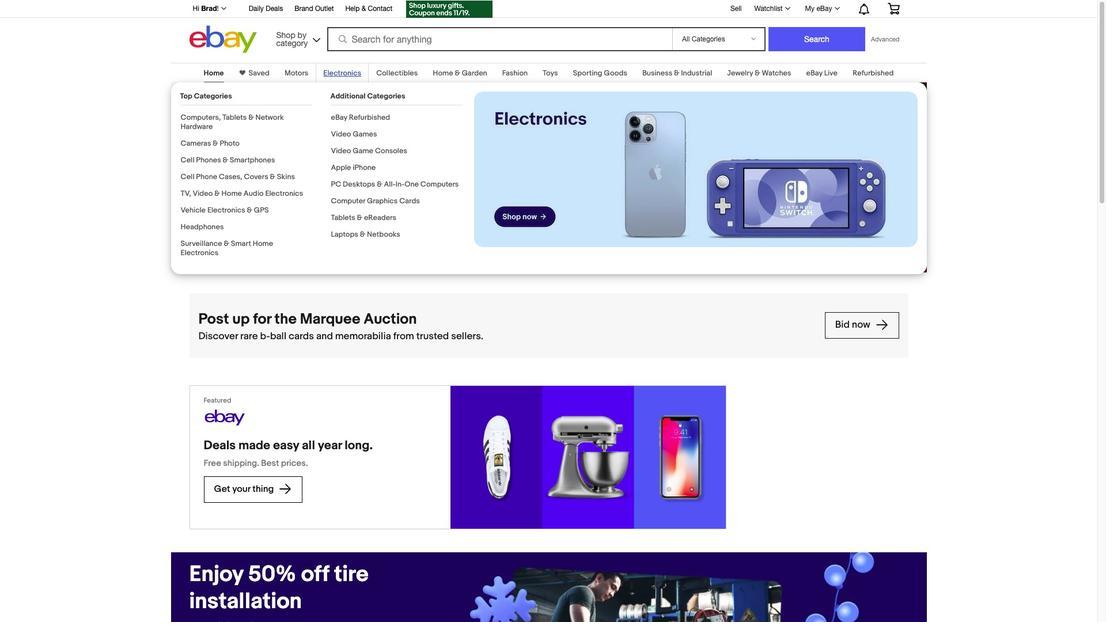 Task type: locate. For each thing, give the bounding box(es) containing it.
main content
[[0, 56, 1098, 623]]

category
[[276, 38, 308, 48]]

discover down cameras & photo
[[190, 150, 232, 163]]

& left skins
[[270, 172, 276, 182]]

collectibles link
[[376, 69, 418, 78]]

outlet
[[315, 5, 334, 13]]

0 horizontal spatial refurbished
[[349, 113, 390, 122]]

deals
[[266, 5, 283, 13], [204, 439, 236, 454]]

tablets inside additional categories element
[[331, 213, 356, 222]]

bid now
[[836, 320, 873, 331]]

my
[[806, 5, 815, 13]]

1 cell from the top
[[181, 156, 195, 165]]

1 vertical spatial shop
[[200, 197, 224, 208]]

daily deals
[[249, 5, 283, 13]]

and
[[352, 150, 370, 163], [316, 331, 333, 342]]

home down the cases,
[[222, 189, 242, 198]]

electronics down tv, video & home audio electronics link on the left
[[207, 206, 245, 215]]

0 horizontal spatial deals
[[204, 439, 236, 454]]

1 vertical spatial discover
[[199, 331, 238, 342]]

2 vertical spatial ebay
[[331, 113, 347, 122]]

mounts.
[[225, 163, 264, 176]]

consoles
[[375, 146, 407, 156]]

discover down the post
[[199, 331, 238, 342]]

None submit
[[769, 27, 866, 51]]

cameras & photo link
[[181, 139, 240, 148]]

shop for shop by category
[[276, 30, 296, 39]]

marquee
[[300, 311, 361, 329]]

1 vertical spatial ebay
[[807, 69, 823, 78]]

shop left by
[[276, 30, 296, 39]]

ebay up video games
[[331, 113, 347, 122]]

your down saved
[[248, 91, 292, 118]]

brand outlet link
[[295, 3, 334, 16]]

cell for cell phones & smartphones
[[181, 156, 195, 165]]

1 horizontal spatial refurbished
[[853, 69, 894, 78]]

apple
[[331, 163, 351, 172]]

& left network
[[249, 113, 254, 122]]

& right the help
[[362, 5, 366, 13]]

shop inside shop by category
[[276, 30, 296, 39]]

categories for tablets
[[194, 92, 232, 101]]

0 vertical spatial discover
[[190, 150, 232, 163]]

refurbished down advanced
[[853, 69, 894, 78]]

and down marquee at left
[[316, 331, 333, 342]]

account navigation
[[186, 0, 909, 20]]

ebay inside 'link'
[[817, 5, 833, 13]]

cell up tv, at the left of the page
[[181, 172, 195, 182]]

0 horizontal spatial categories
[[194, 92, 232, 101]]

ebay right my
[[817, 5, 833, 13]]

0 vertical spatial refurbished
[[853, 69, 894, 78]]

jewelry
[[728, 69, 754, 78]]

jewelry & watches link
[[728, 69, 792, 78]]

0 vertical spatial video
[[331, 130, 351, 139]]

1 vertical spatial your
[[232, 484, 251, 495]]

shop down phone
[[200, 197, 224, 208]]

fashion
[[502, 69, 528, 78]]

tablets up the photo at left top
[[223, 113, 247, 122]]

0 vertical spatial ebay
[[817, 5, 833, 13]]

cell down cameras
[[181, 156, 195, 165]]

keep
[[190, 91, 243, 118]]

surveillance
[[181, 239, 222, 248]]

featured
[[204, 397, 231, 405]]

2 cell from the top
[[181, 172, 195, 182]]

home & garden
[[433, 69, 487, 78]]

0 vertical spatial tablets
[[223, 113, 247, 122]]

enjoy 50% off tire installation
[[189, 561, 369, 615]]

electronics up additional
[[324, 69, 362, 78]]

top categories element
[[180, 92, 312, 265]]

additional
[[331, 92, 366, 101]]

off
[[301, 561, 329, 589]]

deals right daily
[[266, 5, 283, 13]]

shop now
[[200, 197, 246, 208]]

0 horizontal spatial now
[[226, 197, 244, 208]]

top categories
[[180, 92, 232, 101]]

shop
[[276, 30, 296, 39], [200, 197, 224, 208]]

covers
[[244, 172, 268, 182]]

vehicle
[[181, 206, 206, 215]]

1 vertical spatial cell
[[181, 172, 195, 182]]

!
[[217, 5, 219, 13]]

gps
[[254, 206, 269, 215]]

2 vertical spatial video
[[193, 189, 213, 198]]

your right get on the bottom of page
[[232, 484, 251, 495]]

skins
[[277, 172, 295, 182]]

vehicle electronics & gps
[[181, 206, 269, 215]]

ebay for live
[[807, 69, 823, 78]]

cell phones & smartphones link
[[181, 156, 275, 165]]

installation
[[189, 588, 302, 615]]

categories up computers, at the top left of page
[[194, 92, 232, 101]]

none submit inside shop by category banner
[[769, 27, 866, 51]]

tablets & ereaders
[[331, 213, 397, 222]]

1 horizontal spatial now
[[852, 320, 871, 331]]

video up apple
[[331, 146, 351, 156]]

ball
[[270, 331, 287, 342]]

1 vertical spatial video
[[331, 146, 351, 156]]

and inside keep your ride running smoothly discover engines, cylinder heads, and engine mounts.
[[352, 150, 370, 163]]

0 vertical spatial and
[[352, 150, 370, 163]]

& up "laptops & netbooks" link
[[357, 213, 363, 222]]

video game consoles link
[[331, 146, 407, 156]]

ebay left 'live'
[[807, 69, 823, 78]]

ebay inside additional categories element
[[331, 113, 347, 122]]

video games link
[[331, 130, 377, 139]]

vehicle electronics & gps link
[[181, 206, 269, 215]]

video
[[331, 130, 351, 139], [331, 146, 351, 156], [193, 189, 213, 198]]

1 vertical spatial now
[[852, 320, 871, 331]]

advanced
[[872, 36, 900, 43]]

get your thing
[[214, 484, 276, 495]]

video right tv, at the left of the page
[[193, 189, 213, 198]]

deals inside account navigation
[[266, 5, 283, 13]]

categories down collectibles link
[[367, 92, 406, 101]]

pc desktops & all-in-one computers link
[[331, 180, 459, 189]]

0 vertical spatial deals
[[266, 5, 283, 13]]

deals up 'free'
[[204, 439, 236, 454]]

help & contact
[[346, 5, 393, 13]]

sell link
[[726, 4, 747, 12]]

cell phone cases, covers & skins link
[[181, 172, 295, 182]]

50%
[[248, 561, 296, 589]]

0 horizontal spatial shop
[[200, 197, 224, 208]]

1 horizontal spatial categories
[[367, 92, 406, 101]]

1 horizontal spatial shop
[[276, 30, 296, 39]]

&
[[362, 5, 366, 13], [455, 69, 460, 78], [674, 69, 680, 78], [755, 69, 761, 78], [249, 113, 254, 122], [213, 139, 218, 148], [223, 156, 228, 165], [270, 172, 276, 182], [377, 180, 383, 189], [215, 189, 220, 198], [247, 206, 252, 215], [357, 213, 363, 222], [360, 230, 366, 239], [224, 239, 229, 248]]

shipping.
[[223, 458, 259, 469]]

0 vertical spatial shop
[[276, 30, 296, 39]]

1 vertical spatial deals
[[204, 439, 236, 454]]

0 horizontal spatial tablets
[[223, 113, 247, 122]]

long.
[[345, 439, 373, 454]]

& up vehicle electronics & gps
[[215, 189, 220, 198]]

now for shop
[[226, 197, 244, 208]]

video up heads,
[[331, 130, 351, 139]]

1 vertical spatial tablets
[[331, 213, 356, 222]]

live
[[825, 69, 838, 78]]

brad
[[201, 4, 217, 13]]

home right smart
[[253, 239, 273, 248]]

watchlist
[[755, 5, 783, 13]]

netbooks
[[367, 230, 400, 239]]

computers, tablets & network hardware
[[181, 113, 284, 131]]

prices.
[[281, 458, 308, 469]]

shop by category
[[276, 30, 308, 48]]

cell phone cases, covers & skins
[[181, 172, 295, 182]]

shop by category button
[[271, 26, 323, 50]]

1 horizontal spatial tablets
[[331, 213, 356, 222]]

home left garden
[[433, 69, 453, 78]]

and inside post up for the marquee auction discover rare b-ball cards and memorabilia from trusted sellers.
[[316, 331, 333, 342]]

0 vertical spatial now
[[226, 197, 244, 208]]

1 categories from the left
[[194, 92, 232, 101]]

tablets & ereaders link
[[331, 213, 397, 222]]

tablets inside computers, tablets & network hardware
[[223, 113, 247, 122]]

& left smart
[[224, 239, 229, 248]]

ereaders
[[364, 213, 397, 222]]

your shopping cart image
[[887, 3, 901, 14]]

refurbished up games
[[349, 113, 390, 122]]

tablets up laptops
[[331, 213, 356, 222]]

& right jewelry
[[755, 69, 761, 78]]

your inside keep your ride running smoothly discover engines, cylinder heads, and engine mounts.
[[248, 91, 292, 118]]

cell for cell phone cases, covers & skins
[[181, 172, 195, 182]]

in-
[[396, 180, 405, 189]]

electronics down headphones
[[181, 248, 219, 258]]

0 horizontal spatial and
[[316, 331, 333, 342]]

0 vertical spatial cell
[[181, 156, 195, 165]]

tv, video & home audio electronics
[[181, 189, 303, 198]]

1 vertical spatial refurbished
[[349, 113, 390, 122]]

business & industrial link
[[643, 69, 713, 78]]

one
[[405, 180, 419, 189]]

business & industrial
[[643, 69, 713, 78]]

& inside surveillance & smart home electronics
[[224, 239, 229, 248]]

electronics
[[324, 69, 362, 78], [265, 189, 303, 198], [207, 206, 245, 215], [181, 248, 219, 258]]

0 vertical spatial your
[[248, 91, 292, 118]]

and up iphone
[[352, 150, 370, 163]]

2 categories from the left
[[367, 92, 406, 101]]

discover
[[190, 150, 232, 163], [199, 331, 238, 342]]

contact
[[368, 5, 393, 13]]

smart
[[231, 239, 251, 248]]

now for bid
[[852, 320, 871, 331]]

1 horizontal spatial and
[[352, 150, 370, 163]]

year
[[318, 439, 342, 454]]

1 vertical spatial and
[[316, 331, 333, 342]]

video for video games
[[331, 130, 351, 139]]

hardware
[[181, 122, 213, 131]]

bid
[[836, 320, 850, 331]]

toys
[[543, 69, 558, 78]]

video games
[[331, 130, 377, 139]]

computers,
[[181, 113, 221, 122]]

1 horizontal spatial deals
[[266, 5, 283, 13]]



Task type: describe. For each thing, give the bounding box(es) containing it.
watchlist link
[[748, 2, 796, 16]]

& right business
[[674, 69, 680, 78]]

additional categories
[[331, 92, 406, 101]]

jewelry & watches
[[728, 69, 792, 78]]

brand
[[295, 5, 313, 13]]

motors
[[285, 69, 309, 78]]

business
[[643, 69, 673, 78]]

fashion link
[[502, 69, 528, 78]]

b-
[[260, 331, 270, 342]]

laptops & netbooks
[[331, 230, 400, 239]]

& left gps
[[247, 206, 252, 215]]

electronics inside surveillance & smart home electronics
[[181, 248, 219, 258]]

headphones link
[[181, 222, 224, 232]]

easy
[[273, 439, 299, 454]]

smartphones
[[230, 156, 275, 165]]

games
[[353, 130, 377, 139]]

ebay refurbished
[[331, 113, 390, 122]]

apple iphone
[[331, 163, 376, 172]]

free
[[204, 458, 221, 469]]

apple iphone link
[[331, 163, 376, 172]]

& down "tablets & ereaders" link
[[360, 230, 366, 239]]

saved link
[[245, 69, 270, 78]]

& left garden
[[455, 69, 460, 78]]

Search for anything text field
[[329, 28, 670, 50]]

post up for the marquee auction discover rare b-ball cards and memorabilia from trusted sellers.
[[199, 311, 484, 342]]

heads,
[[318, 150, 350, 163]]

game
[[353, 146, 374, 156]]

laptops
[[331, 230, 358, 239]]

post
[[199, 311, 229, 329]]

cameras
[[181, 139, 211, 148]]

main content containing keep your ride running smoothly
[[0, 56, 1098, 623]]

ebay live link
[[807, 69, 838, 78]]

discover inside keep your ride running smoothly discover engines, cylinder heads, and engine mounts.
[[190, 150, 232, 163]]

home & garden link
[[433, 69, 487, 78]]

sporting goods link
[[573, 69, 628, 78]]

keep your ride running smoothly discover engines, cylinder heads, and engine mounts.
[[190, 91, 370, 176]]

photo
[[220, 139, 240, 148]]

get the coupon image
[[407, 1, 493, 18]]

all
[[302, 439, 315, 454]]

hi brad !
[[193, 4, 219, 13]]

advanced link
[[866, 28, 906, 51]]

laptops & netbooks link
[[331, 230, 400, 239]]

for
[[253, 311, 271, 329]]

home inside surveillance & smart home electronics
[[253, 239, 273, 248]]

top
[[180, 92, 192, 101]]

computer
[[331, 197, 365, 206]]

audio
[[244, 189, 264, 198]]

thing
[[253, 484, 274, 495]]

engines,
[[235, 150, 275, 163]]

& left all-
[[377, 180, 383, 189]]

tire
[[334, 561, 369, 589]]

deals inside the 'deals made easy all year long. free shipping. best prices.'
[[204, 439, 236, 454]]

smoothly
[[272, 118, 367, 145]]

help
[[346, 5, 360, 13]]

engine
[[190, 163, 223, 176]]

video inside top categories element
[[193, 189, 213, 198]]

additional categories element
[[331, 92, 463, 265]]

cell phones & smartphones
[[181, 156, 275, 165]]

network
[[256, 113, 284, 122]]

computer graphics cards
[[331, 197, 420, 206]]

& inside computers, tablets & network hardware
[[249, 113, 254, 122]]

& inside account navigation
[[362, 5, 366, 13]]

deals made easy all year long. free shipping. best prices.
[[204, 439, 373, 469]]

computer graphics cards link
[[331, 197, 420, 206]]

& left the photo at left top
[[213, 139, 218, 148]]

pc
[[331, 180, 341, 189]]

by
[[298, 30, 307, 39]]

post up for the marquee auction link
[[199, 310, 816, 330]]

computers
[[421, 180, 459, 189]]

trusted
[[417, 331, 449, 342]]

pc desktops & all-in-one computers
[[331, 180, 459, 189]]

shop for shop now
[[200, 197, 224, 208]]

& right the phones
[[223, 156, 228, 165]]

ebay for refurbished
[[331, 113, 347, 122]]

industrial
[[681, 69, 713, 78]]

brand outlet
[[295, 5, 334, 13]]

tv,
[[181, 189, 191, 198]]

made
[[239, 439, 270, 454]]

electronics down skins
[[265, 189, 303, 198]]

categories for refurbished
[[367, 92, 406, 101]]

iphone
[[353, 163, 376, 172]]

watches
[[762, 69, 792, 78]]

desktops
[[343, 180, 375, 189]]

running
[[190, 118, 267, 145]]

your for ride
[[248, 91, 292, 118]]

all-
[[384, 180, 396, 189]]

my ebay
[[806, 5, 833, 13]]

motors link
[[285, 69, 309, 78]]

up
[[232, 311, 250, 329]]

memorabilia
[[335, 331, 391, 342]]

ride
[[297, 91, 337, 118]]

home up top categories
[[204, 69, 224, 78]]

your for thing
[[232, 484, 251, 495]]

shop by category banner
[[186, 0, 909, 56]]

discover inside post up for the marquee auction discover rare b-ball cards and memorabilia from trusted sellers.
[[199, 331, 238, 342]]

video for video game consoles
[[331, 146, 351, 156]]

surveillance & smart home electronics
[[181, 239, 273, 258]]

electronics - shop now image
[[474, 92, 918, 247]]

refurbished inside additional categories element
[[349, 113, 390, 122]]

daily
[[249, 5, 264, 13]]



Task type: vqa. For each thing, say whether or not it's contained in the screenshot.
Photo
yes



